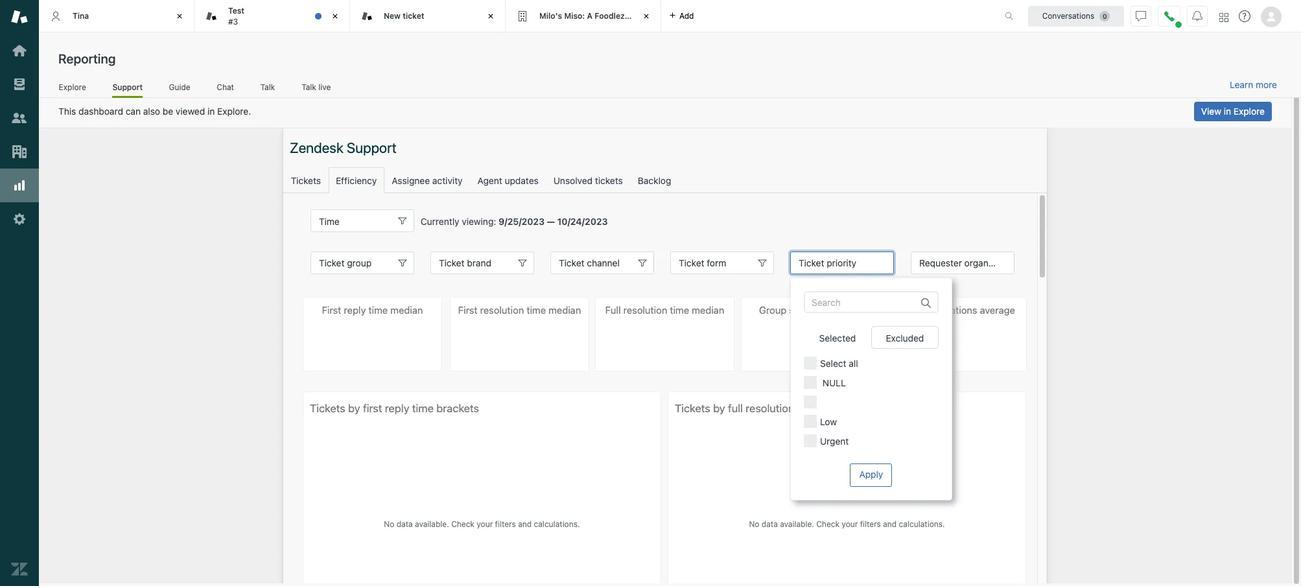 Task type: describe. For each thing, give the bounding box(es) containing it.
organizations image
[[11, 143, 28, 160]]

also
[[143, 106, 160, 117]]

tina
[[73, 11, 89, 21]]

foodlez
[[595, 11, 625, 21]]

live
[[318, 82, 331, 92]]

close image for tina
[[173, 10, 186, 23]]

add button
[[661, 0, 702, 32]]

miso:
[[564, 11, 585, 21]]

talk live
[[302, 82, 331, 92]]

talk link
[[260, 82, 275, 96]]

get started image
[[11, 42, 28, 59]]

view
[[1201, 106, 1221, 117]]

guide link
[[169, 82, 191, 96]]

chat
[[217, 82, 234, 92]]

milo's miso: a foodlez subsidiary
[[539, 11, 667, 21]]

conversations
[[1042, 11, 1095, 20]]

view in explore button
[[1194, 102, 1272, 121]]

this dashboard can also be viewed in explore.
[[58, 106, 251, 117]]

new ticket
[[384, 11, 424, 21]]

milo's miso: a foodlez subsidiary tab
[[506, 0, 667, 32]]

reporting image
[[11, 177, 28, 194]]

get help image
[[1239, 10, 1251, 22]]

this
[[58, 106, 76, 117]]

#3
[[228, 17, 238, 26]]

support
[[112, 82, 143, 92]]

learn more
[[1230, 79, 1277, 90]]

talk live link
[[301, 82, 331, 96]]

button displays agent's chat status as invisible. image
[[1136, 11, 1146, 21]]

tina tab
[[39, 0, 194, 32]]

new ticket tab
[[350, 0, 506, 32]]

tab containing test
[[194, 0, 350, 32]]

milo's
[[539, 11, 562, 21]]

2 close image from the left
[[329, 10, 342, 23]]



Task type: locate. For each thing, give the bounding box(es) containing it.
2 horizontal spatial close image
[[484, 10, 497, 23]]

close image for new ticket
[[484, 10, 497, 23]]

learn
[[1230, 79, 1253, 90]]

admin image
[[11, 211, 28, 228]]

learn more link
[[1230, 79, 1277, 91]]

in right view at the top of the page
[[1224, 106, 1231, 117]]

zendesk products image
[[1219, 13, 1229, 22]]

0 horizontal spatial talk
[[260, 82, 275, 92]]

chat link
[[217, 82, 234, 96]]

1 vertical spatial explore
[[1234, 106, 1265, 117]]

can
[[126, 106, 141, 117]]

0 horizontal spatial explore
[[59, 82, 86, 92]]

close image
[[173, 10, 186, 23], [329, 10, 342, 23], [484, 10, 497, 23]]

views image
[[11, 76, 28, 93]]

1 horizontal spatial in
[[1224, 106, 1231, 117]]

0 horizontal spatial in
[[207, 106, 215, 117]]

close image
[[640, 10, 653, 23]]

tabs tab list
[[39, 0, 991, 32]]

explore
[[59, 82, 86, 92], [1234, 106, 1265, 117]]

guide
[[169, 82, 190, 92]]

1 horizontal spatial talk
[[302, 82, 316, 92]]

reporting
[[58, 51, 116, 66]]

test
[[228, 6, 244, 16]]

1 horizontal spatial explore
[[1234, 106, 1265, 117]]

main element
[[0, 0, 39, 586]]

2 talk from the left
[[302, 82, 316, 92]]

close image inside the new ticket tab
[[484, 10, 497, 23]]

more
[[1256, 79, 1277, 90]]

notifications image
[[1192, 11, 1203, 21]]

talk inside "link"
[[260, 82, 275, 92]]

view in explore
[[1201, 106, 1265, 117]]

close image left #3
[[173, 10, 186, 23]]

explore inside button
[[1234, 106, 1265, 117]]

zendesk support image
[[11, 8, 28, 25]]

be
[[163, 106, 173, 117]]

in right viewed
[[207, 106, 215, 117]]

0 horizontal spatial close image
[[173, 10, 186, 23]]

1 close image from the left
[[173, 10, 186, 23]]

explore.
[[217, 106, 251, 117]]

0 vertical spatial explore
[[59, 82, 86, 92]]

3 close image from the left
[[484, 10, 497, 23]]

explore down learn more link
[[1234, 106, 1265, 117]]

subsidiary
[[627, 11, 667, 21]]

add
[[679, 11, 694, 20]]

talk right the chat
[[260, 82, 275, 92]]

ticket
[[403, 11, 424, 21]]

talk
[[260, 82, 275, 92], [302, 82, 316, 92]]

1 in from the left
[[207, 106, 215, 117]]

support link
[[112, 82, 143, 98]]

1 horizontal spatial close image
[[329, 10, 342, 23]]

customers image
[[11, 110, 28, 126]]

test #3
[[228, 6, 244, 26]]

talk left the live
[[302, 82, 316, 92]]

zendesk image
[[11, 561, 28, 578]]

conversations button
[[1028, 6, 1124, 26]]

close image left new
[[329, 10, 342, 23]]

close image inside tina tab
[[173, 10, 186, 23]]

close image left milo's
[[484, 10, 497, 23]]

explore link
[[58, 82, 86, 96]]

tab
[[194, 0, 350, 32]]

new
[[384, 11, 401, 21]]

in inside button
[[1224, 106, 1231, 117]]

in
[[207, 106, 215, 117], [1224, 106, 1231, 117]]

1 talk from the left
[[260, 82, 275, 92]]

a
[[587, 11, 593, 21]]

talk for talk live
[[302, 82, 316, 92]]

2 in from the left
[[1224, 106, 1231, 117]]

talk for talk
[[260, 82, 275, 92]]

explore up this
[[59, 82, 86, 92]]

dashboard
[[78, 106, 123, 117]]

viewed
[[176, 106, 205, 117]]



